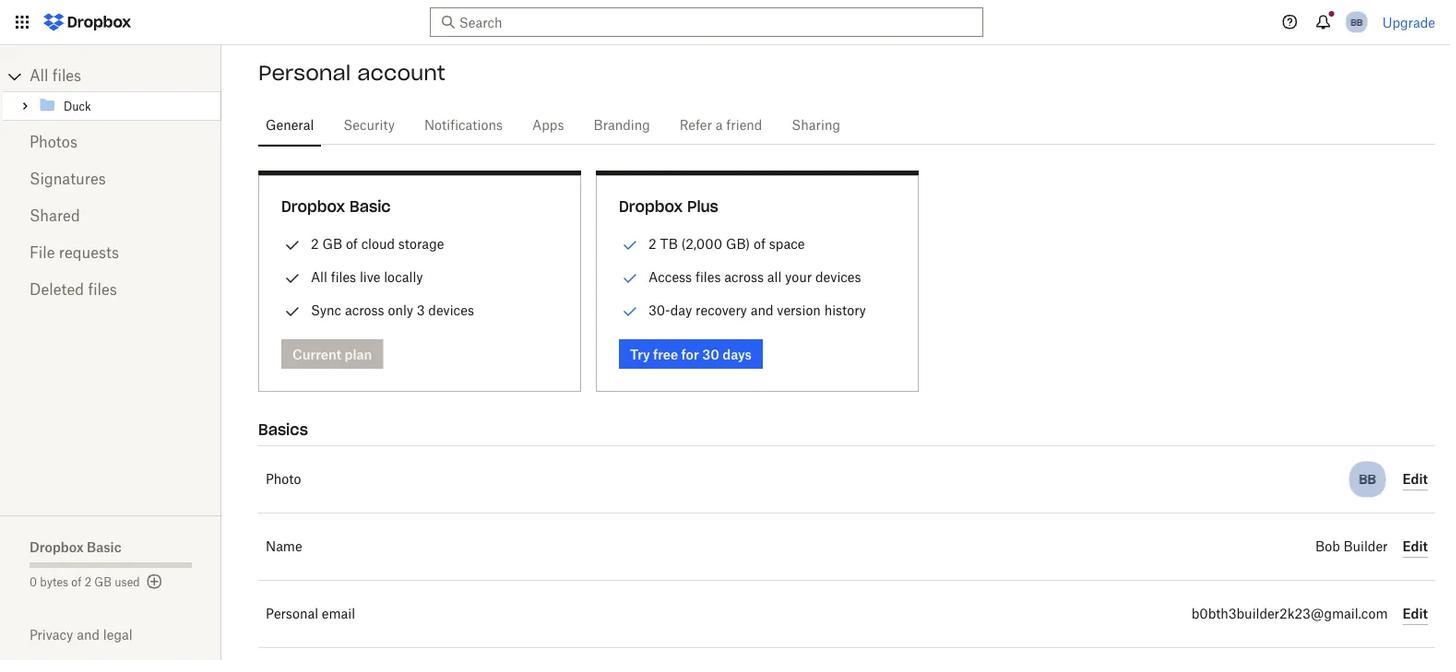 Task type: describe. For each thing, give the bounding box(es) containing it.
privacy and legal link
[[30, 628, 222, 643]]

of for 0 bytes of 2 gb used
[[71, 578, 82, 589]]

3
[[417, 303, 425, 318]]

dropbox for 2 gb of cloud storage
[[282, 197, 345, 216]]

edit button for b0bth3builder2k23@gmail.com
[[1403, 604, 1429, 626]]

all
[[768, 270, 782, 285]]

bob builder
[[1316, 541, 1389, 554]]

0 horizontal spatial dropbox
[[30, 539, 84, 555]]

legal
[[103, 628, 133, 643]]

storage
[[399, 236, 444, 252]]

notifications tab
[[417, 103, 510, 148]]

privacy and legal
[[30, 628, 133, 643]]

builder
[[1344, 541, 1389, 554]]

sharing tab
[[785, 103, 848, 148]]

name
[[266, 541, 302, 554]]

0 horizontal spatial dropbox basic
[[30, 539, 122, 555]]

apps
[[533, 119, 564, 132]]

gb)
[[726, 236, 751, 252]]

1 vertical spatial gb
[[94, 578, 112, 589]]

tab list containing general
[[258, 101, 1436, 148]]

try
[[630, 347, 650, 362]]

edit for bob builder
[[1403, 539, 1429, 555]]

upgrade
[[1383, 14, 1436, 30]]

edit for b0bth3builder2k23@gmail.com
[[1403, 606, 1429, 622]]

all for all files live locally
[[311, 270, 328, 285]]

photo
[[266, 473, 301, 486]]

photos link
[[30, 125, 192, 162]]

all files live locally
[[311, 270, 423, 285]]

your
[[786, 270, 812, 285]]

2 for dropbox plus
[[649, 236, 657, 252]]

version
[[777, 303, 821, 318]]

files for all files live locally
[[331, 270, 356, 285]]

sharing
[[792, 119, 841, 132]]

account
[[357, 60, 446, 86]]

0 horizontal spatial basic
[[87, 539, 122, 555]]

1 horizontal spatial basic
[[350, 197, 391, 216]]

all files link
[[30, 62, 222, 91]]

notifications
[[425, 119, 503, 132]]

all files
[[30, 69, 81, 84]]

personal for personal account
[[258, 60, 351, 86]]

signatures link
[[30, 162, 192, 198]]

recommended image for 2
[[619, 234, 641, 257]]

0 horizontal spatial 2
[[85, 578, 91, 589]]

dropbox for 2 tb (2,000 gb) of space
[[619, 197, 683, 216]]

file
[[30, 246, 55, 261]]

signatures
[[30, 173, 106, 187]]

cloud
[[362, 236, 395, 252]]

recommended image for 30-
[[619, 301, 641, 323]]

1 edit button from the top
[[1403, 469, 1429, 491]]

refer a friend tab
[[673, 103, 770, 148]]

access files across all your devices
[[649, 270, 862, 285]]

personal for personal email
[[266, 608, 318, 621]]

file requests link
[[30, 235, 192, 272]]

day
[[671, 303, 693, 318]]

2 gb of cloud storage
[[311, 236, 444, 252]]

1 vertical spatial devices
[[429, 303, 474, 318]]

plus
[[688, 197, 719, 216]]

free
[[654, 347, 679, 362]]

2 tb (2,000 gb) of space
[[649, 236, 805, 252]]

apps tab
[[525, 103, 572, 148]]

0
[[30, 578, 37, 589]]

bb button
[[1343, 7, 1372, 37]]

personal account
[[258, 60, 446, 86]]

all files tree
[[3, 62, 222, 121]]

1 vertical spatial across
[[345, 303, 385, 318]]

deleted files
[[30, 283, 117, 298]]

edit button for bob builder
[[1403, 536, 1429, 558]]

sync
[[311, 303, 342, 318]]

0 vertical spatial across
[[725, 270, 764, 285]]

files for all files
[[52, 69, 81, 84]]



Task type: locate. For each thing, give the bounding box(es) containing it.
get more space image
[[144, 571, 166, 593]]

1 vertical spatial edit button
[[1403, 536, 1429, 558]]

dropbox
[[282, 197, 345, 216], [619, 197, 683, 216], [30, 539, 84, 555]]

shared
[[30, 210, 80, 224]]

basic up "2 gb of cloud storage"
[[350, 197, 391, 216]]

dropbox basic
[[282, 197, 391, 216], [30, 539, 122, 555]]

1 horizontal spatial across
[[725, 270, 764, 285]]

files for deleted files
[[88, 283, 117, 298]]

dropbox basic up 0 bytes of 2 gb used
[[30, 539, 122, 555]]

space
[[770, 236, 805, 252]]

0 vertical spatial dropbox basic
[[282, 197, 391, 216]]

1 horizontal spatial and
[[751, 303, 774, 318]]

1 horizontal spatial gb
[[322, 236, 343, 252]]

0 vertical spatial bb
[[1351, 16, 1363, 28]]

dropbox plus
[[619, 197, 719, 216]]

2 vertical spatial edit button
[[1403, 604, 1429, 626]]

of for 2 gb of cloud storage
[[346, 236, 358, 252]]

0 horizontal spatial devices
[[429, 303, 474, 318]]

1 horizontal spatial 2
[[311, 236, 319, 252]]

refer
[[680, 119, 712, 132]]

bytes
[[40, 578, 68, 589]]

2 vertical spatial edit
[[1403, 606, 1429, 622]]

of left cloud
[[346, 236, 358, 252]]

2 horizontal spatial of
[[754, 236, 766, 252]]

b0bth3builder2k23@gmail.com
[[1192, 608, 1389, 621]]

edit button
[[1403, 469, 1429, 491], [1403, 536, 1429, 558], [1403, 604, 1429, 626]]

30-day recovery and version history
[[649, 303, 866, 318]]

2 recommended image from the top
[[619, 301, 641, 323]]

recommended image up recommended icon
[[619, 234, 641, 257]]

all inside tree
[[30, 69, 48, 84]]

1 recommended image from the top
[[619, 234, 641, 257]]

duck link
[[38, 95, 218, 117]]

recommended image left 30-
[[619, 301, 641, 323]]

across down all files live locally
[[345, 303, 385, 318]]

personal
[[258, 60, 351, 86], [266, 608, 318, 621]]

all up the sync
[[311, 270, 328, 285]]

2 right bytes
[[85, 578, 91, 589]]

dropbox logo - go to the homepage image
[[37, 7, 138, 37]]

1 horizontal spatial devices
[[816, 270, 862, 285]]

0 vertical spatial and
[[751, 303, 774, 318]]

0 vertical spatial gb
[[322, 236, 343, 252]]

files
[[52, 69, 81, 84], [331, 270, 356, 285], [696, 270, 721, 285], [88, 283, 117, 298]]

sync across only 3 devices
[[311, 303, 474, 318]]

try free for 30 days
[[630, 347, 752, 362]]

1 vertical spatial bb
[[1360, 472, 1377, 488]]

locally
[[384, 270, 423, 285]]

recovery
[[696, 303, 748, 318]]

files left live
[[331, 270, 356, 285]]

2 left tb
[[649, 236, 657, 252]]

devices
[[816, 270, 862, 285], [429, 303, 474, 318]]

1 vertical spatial recommended image
[[619, 301, 641, 323]]

basics
[[258, 420, 308, 439]]

1 vertical spatial edit
[[1403, 539, 1429, 555]]

of right bytes
[[71, 578, 82, 589]]

tb
[[660, 236, 678, 252]]

security tab
[[336, 103, 402, 148]]

tab list
[[258, 101, 1436, 148]]

files inside 'link'
[[88, 283, 117, 298]]

0 horizontal spatial across
[[345, 303, 385, 318]]

personal up general "tab"
[[258, 60, 351, 86]]

1 horizontal spatial all
[[311, 270, 328, 285]]

and
[[751, 303, 774, 318], [77, 628, 100, 643]]

1 edit from the top
[[1403, 472, 1429, 487]]

privacy
[[30, 628, 73, 643]]

all for all files
[[30, 69, 48, 84]]

refer a friend
[[680, 119, 763, 132]]

1 horizontal spatial dropbox basic
[[282, 197, 391, 216]]

3 edit from the top
[[1403, 606, 1429, 622]]

0 vertical spatial personal
[[258, 60, 351, 86]]

2 horizontal spatial 2
[[649, 236, 657, 252]]

dropbox up "2 gb of cloud storage"
[[282, 197, 345, 216]]

of right gb) on the right
[[754, 236, 766, 252]]

1 vertical spatial and
[[77, 628, 100, 643]]

bb inside bb dropdown button
[[1351, 16, 1363, 28]]

3 edit button from the top
[[1403, 604, 1429, 626]]

2 edit button from the top
[[1403, 536, 1429, 558]]

1 vertical spatial basic
[[87, 539, 122, 555]]

files down (2,000
[[696, 270, 721, 285]]

across
[[725, 270, 764, 285], [345, 303, 385, 318]]

0 vertical spatial recommended image
[[619, 234, 641, 257]]

2
[[311, 236, 319, 252], [649, 236, 657, 252], [85, 578, 91, 589]]

bb up builder
[[1360, 472, 1377, 488]]

dropbox up bytes
[[30, 539, 84, 555]]

30
[[703, 347, 720, 362]]

1 vertical spatial dropbox basic
[[30, 539, 122, 555]]

branding tab
[[587, 103, 658, 148]]

bb
[[1351, 16, 1363, 28], [1360, 472, 1377, 488]]

duck
[[64, 102, 91, 113]]

upgrade link
[[1383, 14, 1436, 30]]

file requests
[[30, 246, 119, 261]]

all
[[30, 69, 48, 84], [311, 270, 328, 285]]

1 vertical spatial all
[[311, 270, 328, 285]]

personal left email
[[266, 608, 318, 621]]

try free for 30 days button
[[619, 340, 763, 369]]

general tab
[[258, 103, 321, 148]]

bb left upgrade link
[[1351, 16, 1363, 28]]

basic up 0 bytes of 2 gb used
[[87, 539, 122, 555]]

files inside tree
[[52, 69, 81, 84]]

devices right the 3
[[429, 303, 474, 318]]

days
[[723, 347, 752, 362]]

2 edit from the top
[[1403, 539, 1429, 555]]

files for access files across all your devices
[[696, 270, 721, 285]]

0 vertical spatial edit
[[1403, 472, 1429, 487]]

0 vertical spatial all
[[30, 69, 48, 84]]

photos
[[30, 136, 77, 150]]

requests
[[59, 246, 119, 261]]

global header element
[[0, 0, 1451, 45]]

files down file requests "link"
[[88, 283, 117, 298]]

shared link
[[30, 198, 192, 235]]

dropbox up tb
[[619, 197, 683, 216]]

0 vertical spatial devices
[[816, 270, 862, 285]]

basic
[[350, 197, 391, 216], [87, 539, 122, 555]]

deleted
[[30, 283, 84, 298]]

all up photos
[[30, 69, 48, 84]]

0 horizontal spatial all
[[30, 69, 48, 84]]

recommended image
[[619, 234, 641, 257], [619, 301, 641, 323]]

2 for dropbox basic
[[311, 236, 319, 252]]

1 horizontal spatial of
[[346, 236, 358, 252]]

Search text field
[[459, 12, 950, 32]]

bob
[[1316, 541, 1341, 554]]

gb left cloud
[[322, 236, 343, 252]]

of
[[346, 236, 358, 252], [754, 236, 766, 252], [71, 578, 82, 589]]

deleted files link
[[30, 272, 192, 309]]

branding
[[594, 119, 650, 132]]

0 bytes of 2 gb used
[[30, 578, 140, 589]]

dropbox basic up "2 gb of cloud storage"
[[282, 197, 391, 216]]

0 horizontal spatial of
[[71, 578, 82, 589]]

and left the legal
[[77, 628, 100, 643]]

friend
[[727, 119, 763, 132]]

files up duck
[[52, 69, 81, 84]]

2 up all files live locally
[[311, 236, 319, 252]]

used
[[115, 578, 140, 589]]

0 horizontal spatial and
[[77, 628, 100, 643]]

only
[[388, 303, 413, 318]]

across left all at top
[[725, 270, 764, 285]]

security
[[344, 119, 395, 132]]

history
[[825, 303, 866, 318]]

(2,000
[[682, 236, 723, 252]]

gb left used
[[94, 578, 112, 589]]

devices up history
[[816, 270, 862, 285]]

0 vertical spatial basic
[[350, 197, 391, 216]]

a
[[716, 119, 723, 132]]

and down access files across all your devices
[[751, 303, 774, 318]]

edit
[[1403, 472, 1429, 487], [1403, 539, 1429, 555], [1403, 606, 1429, 622]]

recommended image
[[619, 268, 641, 290]]

personal email
[[266, 608, 355, 621]]

0 horizontal spatial gb
[[94, 578, 112, 589]]

live
[[360, 270, 381, 285]]

2 horizontal spatial dropbox
[[619, 197, 683, 216]]

email
[[322, 608, 355, 621]]

0 vertical spatial edit button
[[1403, 469, 1429, 491]]

access
[[649, 270, 692, 285]]

general
[[266, 119, 314, 132]]

gb
[[322, 236, 343, 252], [94, 578, 112, 589]]

30-
[[649, 303, 671, 318]]

for
[[682, 347, 699, 362]]

1 vertical spatial personal
[[266, 608, 318, 621]]

1 horizontal spatial dropbox
[[282, 197, 345, 216]]



Task type: vqa. For each thing, say whether or not it's contained in the screenshot.
Only you have access
no



